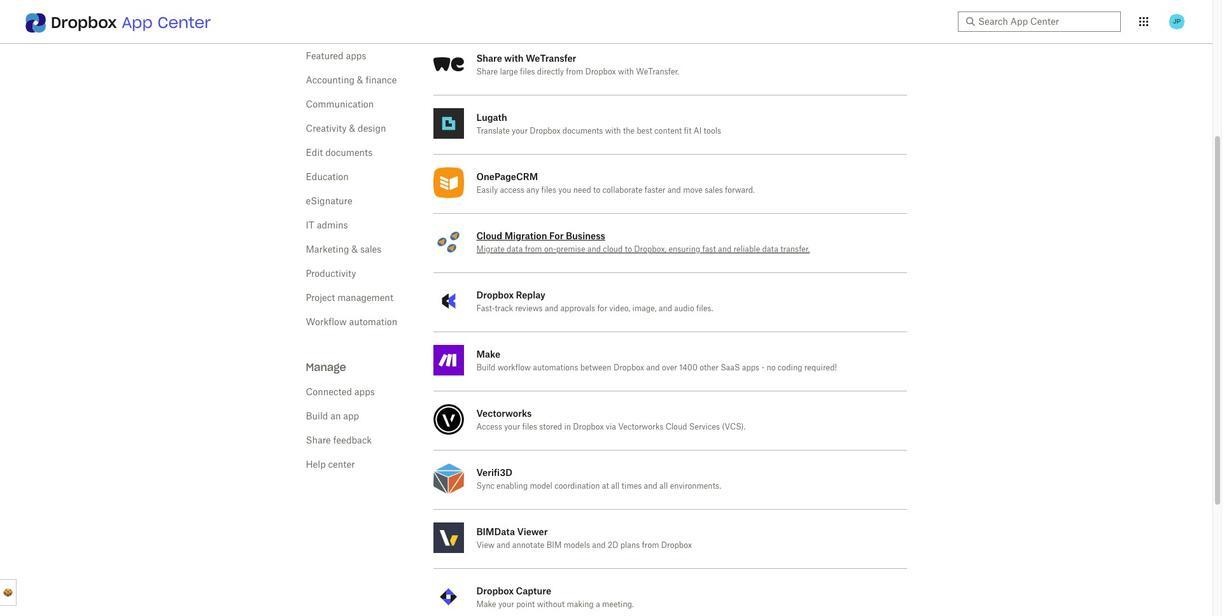Task type: vqa. For each thing, say whether or not it's contained in the screenshot.


Task type: describe. For each thing, give the bounding box(es) containing it.
marketing & sales link
[[306, 246, 382, 255]]

edit
[[306, 149, 323, 158]]

apps for featured apps
[[346, 52, 366, 61]]

plans
[[621, 542, 640, 550]]

and down business
[[588, 246, 601, 253]]

workflow automation link
[[306, 318, 398, 327]]

wetransfer
[[526, 53, 577, 64]]

for
[[598, 305, 608, 313]]

view
[[477, 542, 495, 550]]

coordination
[[555, 483, 600, 490]]

dropbox inside vectorworks access your files stored in dropbox via vectorworks cloud services (vcs).
[[573, 423, 604, 431]]

bim
[[547, 542, 562, 550]]

share for with
[[477, 53, 502, 64]]

vectorworks access your files stored in dropbox via vectorworks cloud services (vcs).
[[477, 408, 746, 431]]

your inside 'dropbox capture make your point without making a meeting.'
[[499, 601, 514, 609]]

app
[[343, 413, 359, 422]]

bimdata viewer view and annotate bim models and 2d plans from dropbox
[[477, 527, 692, 550]]

productivity link
[[306, 270, 356, 279]]

saas
[[721, 364, 740, 372]]

lugath translate your dropbox documents with the best content fit ai tools
[[477, 112, 722, 135]]

on-
[[544, 246, 556, 253]]

ensuring
[[669, 246, 701, 253]]

dropbox replay fast-track reviews and approvals for video, image, and audio files.
[[477, 290, 714, 313]]

it admins
[[306, 222, 348, 231]]

fit
[[684, 127, 692, 135]]

fast
[[703, 246, 716, 253]]

move
[[683, 187, 703, 194]]

1 vertical spatial documents
[[326, 149, 373, 158]]

app
[[122, 13, 153, 32]]

communication link
[[306, 101, 374, 110]]

accounting
[[306, 76, 355, 85]]

apps inside make build workflow automations between dropbox and over 1400 other saas apps - no coding required!
[[742, 364, 760, 372]]

jp
[[1173, 17, 1181, 25]]

and left the 2d
[[592, 542, 606, 550]]

wetransfer.
[[636, 68, 679, 76]]

transfer.
[[781, 246, 810, 253]]

video,
[[610, 305, 631, 313]]

make build workflow automations between dropbox and over 1400 other saas apps - no coding required!
[[477, 349, 837, 372]]

replay
[[516, 290, 546, 301]]

easily
[[477, 187, 498, 194]]

without
[[537, 601, 565, 609]]

access
[[500, 187, 525, 194]]

1 all from the left
[[611, 483, 620, 490]]

accounting & finance
[[306, 76, 397, 85]]

automation
[[349, 318, 398, 327]]

share feedback
[[306, 437, 372, 446]]

your for vectorworks
[[504, 423, 520, 431]]

make inside make build workflow automations between dropbox and over 1400 other saas apps - no coding required!
[[477, 349, 501, 360]]

& for finance
[[357, 76, 363, 85]]

& for design
[[349, 125, 356, 134]]

share with wetransfer share large files directly from dropbox with wetransfer.
[[477, 53, 679, 76]]

connected apps link
[[306, 388, 375, 397]]

1400
[[680, 364, 698, 372]]

other
[[700, 364, 719, 372]]

and left audio
[[659, 305, 672, 313]]

1 vertical spatial sales
[[360, 246, 382, 255]]

feedback
[[333, 437, 372, 446]]

reliable
[[734, 246, 760, 253]]

meeting.
[[602, 601, 634, 609]]

migrate
[[477, 246, 505, 253]]

management
[[338, 294, 394, 303]]

the
[[623, 127, 635, 135]]

to inside cloud migration for business migrate data from on-premise and cloud to dropbox, ensuring fast and reliable data transfer.
[[625, 246, 632, 253]]

project management link
[[306, 294, 394, 303]]

annotate
[[512, 542, 545, 550]]

dropbox app center
[[51, 13, 211, 32]]

build an app link
[[306, 413, 359, 422]]

1 vertical spatial build
[[306, 413, 328, 422]]

cloud inside cloud migration for business migrate data from on-premise and cloud to dropbox, ensuring fast and reliable data transfer.
[[477, 231, 503, 241]]

and right reviews
[[545, 305, 559, 313]]

forward.
[[725, 187, 755, 194]]

enabling
[[497, 483, 528, 490]]

workflow automation
[[306, 318, 398, 327]]

over
[[662, 364, 678, 372]]

a
[[596, 601, 600, 609]]

education link
[[306, 173, 349, 182]]

1 vertical spatial vectorworks
[[618, 423, 664, 431]]

dropbox inside 'dropbox capture make your point without making a meeting.'
[[477, 586, 514, 597]]

share feedback link
[[306, 437, 372, 446]]

with inside lugath translate your dropbox documents with the best content fit ai tools
[[605, 127, 621, 135]]

help center link
[[306, 461, 355, 470]]

and down bimdata
[[497, 542, 510, 550]]

share for feedback
[[306, 437, 331, 446]]

lugath
[[477, 112, 507, 123]]

design
[[358, 125, 386, 134]]

dropbox,
[[634, 246, 667, 253]]

project management
[[306, 294, 394, 303]]

approvals
[[561, 305, 596, 313]]

jp button
[[1167, 11, 1188, 32]]

dropbox inside make build workflow automations between dropbox and over 1400 other saas apps - no coding required!
[[614, 364, 645, 372]]

esignature
[[306, 197, 353, 206]]

business
[[566, 231, 605, 241]]

workflow
[[306, 318, 347, 327]]

it admins link
[[306, 222, 348, 231]]

marketing & sales
[[306, 246, 382, 255]]

connected
[[306, 388, 352, 397]]

Search App Center text field
[[979, 15, 1114, 29]]



Task type: locate. For each thing, give the bounding box(es) containing it.
onepagecrm
[[477, 171, 538, 182]]

0 horizontal spatial documents
[[326, 149, 373, 158]]

& right marketing
[[352, 246, 358, 255]]

education
[[306, 173, 349, 182]]

0 vertical spatial from
[[566, 68, 583, 76]]

directly
[[537, 68, 564, 76]]

data
[[507, 246, 523, 253], [763, 246, 779, 253]]

from down migration
[[525, 246, 542, 253]]

1 vertical spatial files
[[542, 187, 557, 194]]

accounting & finance link
[[306, 76, 397, 85]]

share up help
[[306, 437, 331, 446]]

apps left -
[[742, 364, 760, 372]]

featured
[[306, 52, 344, 61]]

make left point
[[477, 601, 496, 609]]

1 horizontal spatial sales
[[705, 187, 723, 194]]

dropbox inside share with wetransfer share large files directly from dropbox with wetransfer.
[[585, 68, 616, 76]]

coding
[[778, 364, 803, 372]]

1 vertical spatial to
[[625, 246, 632, 253]]

files.
[[697, 305, 714, 313]]

1 horizontal spatial to
[[625, 246, 632, 253]]

(vcs).
[[722, 423, 746, 431]]

project
[[306, 294, 335, 303]]

you
[[559, 187, 572, 194]]

vectorworks right via
[[618, 423, 664, 431]]

all right at
[[611, 483, 620, 490]]

1 vertical spatial apps
[[742, 364, 760, 372]]

apps for connected apps
[[355, 388, 375, 397]]

0 horizontal spatial from
[[525, 246, 542, 253]]

from inside bimdata viewer view and annotate bim models and 2d plans from dropbox
[[642, 542, 659, 550]]

2 vertical spatial share
[[306, 437, 331, 446]]

cloud
[[603, 246, 623, 253]]

0 vertical spatial files
[[520, 68, 535, 76]]

1 horizontal spatial all
[[660, 483, 668, 490]]

1 vertical spatial from
[[525, 246, 542, 253]]

2 horizontal spatial from
[[642, 542, 659, 550]]

2 vertical spatial from
[[642, 542, 659, 550]]

1 horizontal spatial data
[[763, 246, 779, 253]]

0 vertical spatial build
[[477, 364, 496, 372]]

cloud
[[477, 231, 503, 241], [666, 423, 687, 431]]

center
[[328, 461, 355, 470]]

your inside vectorworks access your files stored in dropbox via vectorworks cloud services (vcs).
[[504, 423, 520, 431]]

data down migration
[[507, 246, 523, 253]]

1 vertical spatial &
[[349, 125, 356, 134]]

capture
[[516, 586, 552, 597]]

0 vertical spatial documents
[[563, 127, 603, 135]]

2 data from the left
[[763, 246, 779, 253]]

1 make from the top
[[477, 349, 501, 360]]

dropbox inside bimdata viewer view and annotate bim models and 2d plans from dropbox
[[661, 542, 692, 550]]

0 horizontal spatial all
[[611, 483, 620, 490]]

0 vertical spatial to
[[593, 187, 601, 194]]

and left 'over'
[[647, 364, 660, 372]]

bimdata
[[477, 527, 515, 537]]

model
[[530, 483, 553, 490]]

build left workflow
[[477, 364, 496, 372]]

center
[[158, 13, 211, 32]]

onepagecrm easily access any files you need to collaborate faster and move sales forward.
[[477, 171, 755, 194]]

access
[[477, 423, 502, 431]]

in
[[564, 423, 571, 431]]

documents down creativity & design at the top
[[326, 149, 373, 158]]

dropbox right directly
[[585, 68, 616, 76]]

reviews
[[515, 305, 543, 313]]

from right directly
[[566, 68, 583, 76]]

dropbox left the app
[[51, 13, 117, 32]]

your inside lugath translate your dropbox documents with the best content fit ai tools
[[512, 127, 528, 135]]

from inside share with wetransfer share large files directly from dropbox with wetransfer.
[[566, 68, 583, 76]]

an
[[331, 413, 341, 422]]

from right plans
[[642, 542, 659, 550]]

dropbox right plans
[[661, 542, 692, 550]]

build inside make build workflow automations between dropbox and over 1400 other saas apps - no coding required!
[[477, 364, 496, 372]]

models
[[564, 542, 590, 550]]

build
[[477, 364, 496, 372], [306, 413, 328, 422]]

build left "an"
[[306, 413, 328, 422]]

with left wetransfer. at the right of page
[[618, 68, 634, 76]]

2 vertical spatial your
[[499, 601, 514, 609]]

from inside cloud migration for business migrate data from on-premise and cloud to dropbox, ensuring fast and reliable data transfer.
[[525, 246, 542, 253]]

dropbox left capture
[[477, 586, 514, 597]]

files inside onepagecrm easily access any files you need to collaborate faster and move sales forward.
[[542, 187, 557, 194]]

data right reliable
[[763, 246, 779, 253]]

creativity & design link
[[306, 125, 386, 134]]

0 vertical spatial make
[[477, 349, 501, 360]]

your right translate
[[512, 127, 528, 135]]

share left large
[[477, 68, 498, 76]]

sales
[[705, 187, 723, 194], [360, 246, 382, 255]]

cloud inside vectorworks access your files stored in dropbox via vectorworks cloud services (vcs).
[[666, 423, 687, 431]]

0 horizontal spatial to
[[593, 187, 601, 194]]

for
[[550, 231, 564, 241]]

any
[[527, 187, 539, 194]]

cloud up migrate
[[477, 231, 503, 241]]

2 vertical spatial files
[[522, 423, 537, 431]]

-
[[762, 364, 765, 372]]

verifi3d
[[477, 467, 513, 478]]

1 vertical spatial make
[[477, 601, 496, 609]]

make inside 'dropbox capture make your point without making a meeting.'
[[477, 601, 496, 609]]

need
[[574, 187, 591, 194]]

dropbox up track
[[477, 290, 514, 301]]

your for lugath
[[512, 127, 528, 135]]

esignature link
[[306, 197, 353, 206]]

1 vertical spatial share
[[477, 68, 498, 76]]

help center
[[306, 461, 355, 470]]

all left environments.
[[660, 483, 668, 490]]

and inside make build workflow automations between dropbox and over 1400 other saas apps - no coding required!
[[647, 364, 660, 372]]

to right "need"
[[593, 187, 601, 194]]

and left move
[[668, 187, 681, 194]]

dropbox right translate
[[530, 127, 561, 135]]

share
[[477, 53, 502, 64], [477, 68, 498, 76], [306, 437, 331, 446]]

faster
[[645, 187, 666, 194]]

automations
[[533, 364, 578, 372]]

files right "any"
[[542, 187, 557, 194]]

vectorworks
[[477, 408, 532, 419], [618, 423, 664, 431]]

0 horizontal spatial sales
[[360, 246, 382, 255]]

2 vertical spatial apps
[[355, 388, 375, 397]]

from
[[566, 68, 583, 76], [525, 246, 542, 253], [642, 542, 659, 550]]

1 vertical spatial cloud
[[666, 423, 687, 431]]

0 vertical spatial &
[[357, 76, 363, 85]]

sales inside onepagecrm easily access any files you need to collaborate faster and move sales forward.
[[705, 187, 723, 194]]

vectorworks up access
[[477, 408, 532, 419]]

& for sales
[[352, 246, 358, 255]]

0 vertical spatial sales
[[705, 187, 723, 194]]

0 vertical spatial apps
[[346, 52, 366, 61]]

and inside verifi3d sync enabling model coordination at all times and all environments.
[[644, 483, 658, 490]]

and inside onepagecrm easily access any files you need to collaborate faster and move sales forward.
[[668, 187, 681, 194]]

help
[[306, 461, 326, 470]]

between
[[581, 364, 612, 372]]

communication
[[306, 101, 374, 110]]

2 all from the left
[[660, 483, 668, 490]]

make up workflow
[[477, 349, 501, 360]]

edit documents
[[306, 149, 373, 158]]

creativity
[[306, 125, 347, 134]]

to inside onepagecrm easily access any files you need to collaborate faster and move sales forward.
[[593, 187, 601, 194]]

required!
[[805, 364, 837, 372]]

apps up app
[[355, 388, 375, 397]]

2 vertical spatial &
[[352, 246, 358, 255]]

dropbox inside dropbox replay fast-track reviews and approvals for video, image, and audio files.
[[477, 290, 514, 301]]

files right large
[[520, 68, 535, 76]]

with left the
[[605, 127, 621, 135]]

dropbox right between
[[614, 364, 645, 372]]

and right "times"
[[644, 483, 658, 490]]

fast-
[[477, 305, 495, 313]]

best
[[637, 127, 653, 135]]

workflow
[[498, 364, 531, 372]]

& left finance
[[357, 76, 363, 85]]

0 horizontal spatial vectorworks
[[477, 408, 532, 419]]

documents inside lugath translate your dropbox documents with the best content fit ai tools
[[563, 127, 603, 135]]

0 horizontal spatial build
[[306, 413, 328, 422]]

1 horizontal spatial from
[[566, 68, 583, 76]]

0 horizontal spatial data
[[507, 246, 523, 253]]

files inside vectorworks access your files stored in dropbox via vectorworks cloud services (vcs).
[[522, 423, 537, 431]]

0 horizontal spatial cloud
[[477, 231, 503, 241]]

0 vertical spatial your
[[512, 127, 528, 135]]

dropbox
[[51, 13, 117, 32], [585, 68, 616, 76], [530, 127, 561, 135], [477, 290, 514, 301], [614, 364, 645, 372], [573, 423, 604, 431], [661, 542, 692, 550], [477, 586, 514, 597]]

with
[[505, 53, 524, 64], [618, 68, 634, 76], [605, 127, 621, 135]]

with up large
[[505, 53, 524, 64]]

& left design
[[349, 125, 356, 134]]

files left the 'stored'
[[522, 423, 537, 431]]

dropbox inside lugath translate your dropbox documents with the best content fit ai tools
[[530, 127, 561, 135]]

files inside share with wetransfer share large files directly from dropbox with wetransfer.
[[520, 68, 535, 76]]

sync
[[477, 483, 495, 490]]

dropbox capture make your point without making a meeting.
[[477, 586, 634, 609]]

collaborate
[[603, 187, 643, 194]]

viewer
[[517, 527, 548, 537]]

1 vertical spatial with
[[618, 68, 634, 76]]

making
[[567, 601, 594, 609]]

cloud left services
[[666, 423, 687, 431]]

apps up accounting & finance link on the left top
[[346, 52, 366, 61]]

all
[[611, 483, 620, 490], [660, 483, 668, 490]]

0 vertical spatial with
[[505, 53, 524, 64]]

0 vertical spatial cloud
[[477, 231, 503, 241]]

your left point
[[499, 601, 514, 609]]

1 horizontal spatial cloud
[[666, 423, 687, 431]]

build an app
[[306, 413, 359, 422]]

1 horizontal spatial build
[[477, 364, 496, 372]]

to right cloud
[[625, 246, 632, 253]]

at
[[602, 483, 609, 490]]

share up large
[[477, 53, 502, 64]]

ai
[[694, 127, 702, 135]]

content
[[655, 127, 682, 135]]

productivity
[[306, 270, 356, 279]]

dropbox right in
[[573, 423, 604, 431]]

&
[[357, 76, 363, 85], [349, 125, 356, 134], [352, 246, 358, 255]]

sales right move
[[705, 187, 723, 194]]

documents left the
[[563, 127, 603, 135]]

audio
[[675, 305, 695, 313]]

1 horizontal spatial vectorworks
[[618, 423, 664, 431]]

2 make from the top
[[477, 601, 496, 609]]

0 vertical spatial vectorworks
[[477, 408, 532, 419]]

and right fast
[[718, 246, 732, 253]]

marketing
[[306, 246, 349, 255]]

finance
[[366, 76, 397, 85]]

large
[[500, 68, 518, 76]]

no
[[767, 364, 776, 372]]

1 horizontal spatial documents
[[563, 127, 603, 135]]

1 vertical spatial your
[[504, 423, 520, 431]]

sales right marketing
[[360, 246, 382, 255]]

featured apps
[[306, 52, 366, 61]]

1 data from the left
[[507, 246, 523, 253]]

image,
[[633, 305, 657, 313]]

0 vertical spatial share
[[477, 53, 502, 64]]

2d
[[608, 542, 619, 550]]

and
[[668, 187, 681, 194], [588, 246, 601, 253], [718, 246, 732, 253], [545, 305, 559, 313], [659, 305, 672, 313], [647, 364, 660, 372], [644, 483, 658, 490], [497, 542, 510, 550], [592, 542, 606, 550]]

it
[[306, 222, 314, 231]]

your right access
[[504, 423, 520, 431]]

2 vertical spatial with
[[605, 127, 621, 135]]

times
[[622, 483, 642, 490]]

services
[[690, 423, 720, 431]]



